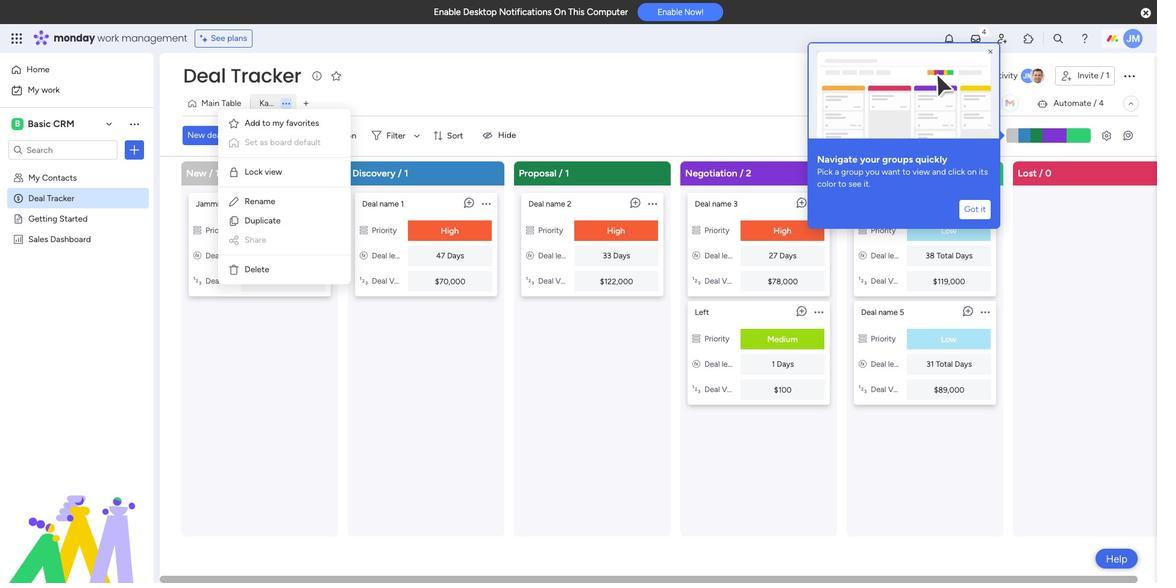 Task type: locate. For each thing, give the bounding box(es) containing it.
groups
[[883, 154, 914, 165]]

v2 small numbers digit column outline image for 47 days
[[360, 277, 368, 286]]

v2 function small outline image down deal name 3 at the top of page
[[693, 251, 701, 260]]

tunes
[[230, 199, 251, 208]]

/ for lost
[[1040, 167, 1044, 179]]

click
[[949, 167, 966, 177]]

value for deal name 2
[[556, 277, 575, 286]]

/ right won at the right of page
[[875, 167, 878, 179]]

value
[[223, 277, 242, 286], [389, 277, 409, 286], [556, 277, 575, 286], [722, 277, 742, 286], [889, 277, 908, 286], [722, 385, 742, 394], [889, 385, 908, 394]]

deal
[[183, 62, 226, 89], [28, 193, 45, 203], [362, 199, 378, 208], [529, 199, 544, 208], [695, 199, 711, 208], [206, 251, 221, 260], [372, 251, 388, 260], [539, 251, 554, 260], [705, 251, 720, 260], [871, 251, 887, 260], [206, 277, 221, 286], [372, 277, 388, 286], [539, 277, 554, 286], [705, 277, 720, 286], [871, 277, 887, 286], [862, 308, 877, 317], [705, 360, 720, 369], [871, 360, 887, 369], [705, 385, 720, 394], [871, 385, 887, 394]]

1 right invite
[[1107, 71, 1110, 81]]

/ for new
[[209, 167, 213, 179]]

workspace selection element
[[11, 117, 76, 131]]

name left 5
[[879, 308, 898, 317]]

lottie animation image for the topmost lottie animation element
[[809, 43, 1000, 139]]

1 horizontal spatial lottie animation image
[[809, 43, 1000, 139]]

deal length up the delete image
[[206, 251, 245, 260]]

2 right negotiation
[[746, 167, 752, 179]]

tracker
[[231, 62, 301, 89], [47, 193, 74, 203]]

2 for deal name 2
[[568, 199, 572, 208]]

Search in workspace field
[[25, 143, 101, 157]]

1 horizontal spatial high
[[608, 226, 626, 236]]

work for monday
[[97, 31, 119, 45]]

0 horizontal spatial work
[[41, 85, 60, 95]]

getting started
[[28, 213, 88, 224]]

1 horizontal spatial enable
[[658, 7, 683, 17]]

2 horizontal spatial list box
[[855, 188, 997, 405]]

0 horizontal spatial list box
[[0, 165, 154, 412]]

lottie animation image
[[809, 43, 1000, 139], [0, 462, 154, 584]]

/ left the 4
[[1094, 98, 1098, 109]]

deal value
[[206, 277, 242, 286], [372, 277, 409, 286], [539, 277, 575, 286], [705, 277, 742, 286], [871, 277, 908, 286], [705, 385, 742, 394], [871, 385, 908, 394]]

row group
[[179, 161, 1158, 577]]

work inside option
[[41, 85, 60, 95]]

deal tracker down the my contacts
[[28, 193, 74, 203]]

0 vertical spatial low
[[942, 226, 957, 236]]

new up jamming
[[186, 167, 207, 179]]

enable
[[434, 7, 461, 17], [658, 7, 683, 17]]

deal value left $89,000
[[871, 385, 908, 394]]

see
[[211, 33, 225, 43]]

getting
[[28, 213, 57, 224]]

work down home
[[41, 85, 60, 95]]

name for 1
[[380, 199, 399, 208]]

list box containing my contacts
[[0, 165, 154, 412]]

total right 38
[[937, 251, 954, 260]]

0 horizontal spatial enable
[[434, 7, 461, 17]]

2 view from the left
[[913, 167, 931, 177]]

lottie animation element
[[808, 42, 1001, 144], [0, 462, 154, 584]]

new inside button
[[188, 130, 205, 141]]

value for deal name 3
[[722, 277, 742, 286]]

menu
[[218, 109, 351, 285]]

v2 status outline image down deal name 5
[[859, 334, 867, 343]]

won
[[852, 167, 872, 179]]

1 days
[[273, 251, 295, 260], [772, 360, 795, 369]]

monday
[[54, 31, 95, 45]]

1 horizontal spatial 2
[[746, 167, 752, 179]]

1 horizontal spatial work
[[97, 31, 119, 45]]

/ left 0
[[1040, 167, 1044, 179]]

v2 status outline image for 1 days
[[194, 226, 201, 235]]

priority for deal name 2
[[539, 226, 564, 235]]

1 vertical spatial to
[[903, 167, 911, 177]]

low up 31 total days
[[942, 334, 957, 344]]

name
[[380, 199, 399, 208], [546, 199, 566, 208], [713, 199, 732, 208], [879, 308, 898, 317]]

left
[[695, 308, 710, 317]]

v2 small numbers digit column outline image for 31 total days
[[859, 385, 867, 394]]

1 vertical spatial low
[[942, 334, 957, 344]]

1 high from the left
[[441, 226, 459, 236]]

low up 38 total days at the right of the page
[[942, 226, 957, 236]]

value left $122,000 at top right
[[556, 277, 575, 286]]

3
[[734, 199, 738, 208]]

1 for proposal / 1
[[565, 167, 570, 179]]

deal length for deal name 5
[[871, 360, 911, 369]]

deal value down the delete image
[[206, 277, 242, 286]]

set as board default menu item
[[228, 136, 341, 150]]

name left 3
[[713, 199, 732, 208]]

add to favorites image
[[330, 70, 342, 82]]

rename image
[[228, 196, 240, 208]]

lost
[[1019, 167, 1038, 179]]

4 image
[[979, 25, 990, 38]]

1 horizontal spatial 1 days
[[772, 360, 795, 369]]

/ inside invite / 1 button
[[1101, 71, 1105, 81]]

length for deal name 1
[[389, 251, 412, 260]]

deal value up left at the right bottom of the page
[[705, 277, 742, 286]]

contacts
[[42, 172, 77, 183]]

v2 function small outline image
[[693, 251, 701, 260], [859, 251, 867, 260]]

list box containing high
[[688, 188, 830, 405]]

v2 status outline image
[[194, 226, 201, 235], [360, 226, 368, 235], [527, 226, 534, 235], [693, 226, 701, 235], [859, 226, 867, 235], [859, 334, 867, 343]]

2 down proposal / 1
[[568, 199, 572, 208]]

2 right you
[[881, 167, 886, 179]]

my work link
[[7, 81, 147, 100]]

got it button
[[960, 200, 992, 220]]

deal value left $70,000
[[372, 277, 409, 286]]

view down 'quickly'
[[913, 167, 931, 177]]

0 vertical spatial tracker
[[231, 62, 301, 89]]

priority for deal name 1
[[372, 226, 397, 235]]

2 horizontal spatial to
[[903, 167, 911, 177]]

this
[[569, 7, 585, 17]]

search everything image
[[1053, 33, 1065, 45]]

0 vertical spatial total
[[937, 251, 954, 260]]

show board description image
[[310, 70, 324, 82]]

options image
[[1123, 69, 1137, 83], [482, 193, 491, 215], [649, 193, 658, 215], [815, 301, 824, 323]]

deal length left 47
[[372, 251, 412, 260]]

0 horizontal spatial high
[[441, 226, 459, 236]]

it.
[[864, 179, 871, 189]]

deal name 3
[[695, 199, 738, 208]]

1 horizontal spatial deal tracker
[[183, 62, 301, 89]]

/ for automate
[[1094, 98, 1098, 109]]

enable desktop notifications on this computer
[[434, 7, 629, 17]]

days up $119,000
[[956, 251, 973, 260]]

v2 function small outline image down jamming
[[194, 251, 201, 260]]

1 vertical spatial my
[[28, 172, 40, 183]]

2 horizontal spatial 2
[[881, 167, 886, 179]]

to
[[262, 118, 271, 128], [903, 167, 911, 177], [839, 179, 847, 189]]

enable for enable now!
[[658, 7, 683, 17]]

1 horizontal spatial v2 function small outline image
[[859, 251, 867, 260]]

1 down medium
[[772, 360, 776, 369]]

tracker up kanban at the top left of the page
[[231, 62, 301, 89]]

days up $89,000
[[956, 360, 973, 369]]

b
[[15, 119, 20, 129]]

deal value for deal name 5
[[871, 385, 908, 394]]

deal length for left
[[705, 360, 745, 369]]

1 down share menu item
[[273, 251, 276, 260]]

1 vertical spatial deal tracker
[[28, 193, 74, 203]]

name down the discovery / 1
[[380, 199, 399, 208]]

deal tracker up table
[[183, 62, 301, 89]]

deal length down left at the right bottom of the page
[[705, 360, 745, 369]]

/ right negotiation
[[740, 167, 744, 179]]

default
[[294, 138, 321, 148]]

2 horizontal spatial options image
[[982, 301, 991, 323]]

name down proposal / 1
[[546, 199, 566, 208]]

new for new / 1
[[186, 167, 207, 179]]

v2 status outline image
[[693, 334, 701, 343]]

duplicate
[[245, 216, 281, 226]]

deal value up deal name 5
[[871, 277, 908, 286]]

work
[[97, 31, 119, 45], [41, 85, 60, 95]]

deal value for deal name 1
[[372, 277, 409, 286]]

select product image
[[11, 33, 23, 45]]

my down home
[[28, 85, 39, 95]]

add to my favorites
[[245, 118, 319, 128]]

days
[[278, 251, 295, 260], [447, 251, 465, 260], [614, 251, 631, 260], [780, 251, 797, 260], [956, 251, 973, 260], [777, 360, 795, 369], [956, 360, 973, 369]]

deal length left 31
[[871, 360, 911, 369]]

31 total days
[[927, 360, 973, 369]]

to left my
[[262, 118, 271, 128]]

1 days down medium
[[772, 360, 795, 369]]

2 horizontal spatial high
[[774, 226, 792, 236]]

1 for deal name 1
[[401, 199, 404, 208]]

/ right proposal
[[559, 167, 563, 179]]

see plans button
[[195, 30, 253, 48]]

deal value for deal name 3
[[705, 277, 742, 286]]

pick
[[818, 167, 833, 177]]

deal value left $100
[[705, 385, 742, 394]]

angle down image
[[234, 131, 240, 140]]

negotiation / 2
[[686, 167, 752, 179]]

1
[[1107, 71, 1110, 81], [215, 167, 219, 179], [404, 167, 409, 179], [565, 167, 570, 179], [401, 199, 404, 208], [273, 251, 276, 260], [772, 360, 776, 369]]

my work option
[[7, 81, 147, 100]]

priority down deal name 5
[[871, 334, 897, 343]]

duplicate image
[[228, 215, 240, 227]]

monday marketplace image
[[1023, 33, 1036, 45]]

v2 function small outline image down deal name 2
[[527, 251, 534, 260]]

1 days down share menu item
[[273, 251, 295, 260]]

0 vertical spatial my
[[28, 85, 39, 95]]

options image for 47 days
[[482, 193, 491, 215]]

0 horizontal spatial lottie animation image
[[0, 462, 154, 584]]

options image
[[278, 100, 295, 107], [128, 144, 141, 156], [982, 301, 991, 323]]

got it
[[965, 204, 987, 215]]

integrate
[[932, 98, 966, 109]]

priority down deal name 2
[[539, 226, 564, 235]]

lock view
[[245, 167, 282, 177]]

1 left lock view image
[[215, 167, 219, 179]]

$100
[[775, 385, 792, 394]]

home
[[27, 65, 50, 75]]

v2 status outline image down deal name 3 at the top of page
[[693, 226, 701, 235]]

option
[[0, 167, 154, 169]]

value left $78,000
[[722, 277, 742, 286]]

rename
[[245, 197, 276, 207]]

priority for deal name 5
[[871, 334, 897, 343]]

value left $89,000
[[889, 385, 908, 394]]

value for deal name 1
[[389, 277, 409, 286]]

priority down the deal name 1
[[372, 226, 397, 235]]

high
[[441, 226, 459, 236], [608, 226, 626, 236], [774, 226, 792, 236]]

enable now!
[[658, 7, 704, 17]]

v2 status outline image for 33 days
[[527, 226, 534, 235]]

1 horizontal spatial options image
[[278, 100, 295, 107]]

priority right v2 status outline image
[[705, 334, 730, 343]]

0 vertical spatial new
[[188, 130, 205, 141]]

0 vertical spatial work
[[97, 31, 119, 45]]

view inside navigate your groups quickly pick a group you want to view and click on its color to see it.
[[913, 167, 931, 177]]

list box containing low
[[855, 188, 997, 405]]

/ for proposal
[[559, 167, 563, 179]]

/ for invite
[[1101, 71, 1105, 81]]

enable left desktop
[[434, 7, 461, 17]]

0 vertical spatial to
[[262, 118, 271, 128]]

v2 small numbers digit column outline image for 2
[[527, 277, 534, 286]]

menu containing add to my favorites
[[218, 109, 351, 285]]

/ right discovery
[[398, 167, 402, 179]]

a
[[835, 167, 840, 177]]

1 horizontal spatial to
[[839, 179, 847, 189]]

deal length for deal name 1
[[372, 251, 412, 260]]

high up 47 days on the left of page
[[441, 226, 459, 236]]

v2 status outline image down it.
[[859, 226, 867, 235]]

v2 status outline image down jamming
[[194, 226, 201, 235]]

to left the see
[[839, 179, 847, 189]]

its
[[980, 167, 989, 177]]

list box
[[0, 165, 154, 412], [688, 188, 830, 405], [855, 188, 997, 405]]

total right 31
[[937, 360, 954, 369]]

work right monday
[[97, 31, 119, 45]]

board
[[270, 138, 292, 148]]

main
[[201, 98, 220, 109]]

1 inside button
[[1107, 71, 1110, 81]]

days down medium
[[777, 360, 795, 369]]

1 horizontal spatial list box
[[688, 188, 830, 405]]

1 v2 function small outline image from the left
[[693, 251, 701, 260]]

value for deal name 5
[[889, 385, 908, 394]]

0 horizontal spatial v2 function small outline image
[[693, 251, 701, 260]]

my left contacts
[[28, 172, 40, 183]]

add view image
[[304, 99, 309, 108]]

jamming tunes
[[196, 199, 251, 208]]

update feed image
[[970, 33, 982, 45]]

0 horizontal spatial view
[[265, 167, 282, 177]]

priority down jamming tunes
[[206, 226, 231, 235]]

1 vertical spatial lottie animation element
[[0, 462, 154, 584]]

to down navigate your groups quickly heading
[[903, 167, 911, 177]]

my inside option
[[28, 85, 39, 95]]

1 vertical spatial tracker
[[47, 193, 74, 203]]

/ for negotiation
[[740, 167, 744, 179]]

1 vertical spatial total
[[937, 360, 954, 369]]

$78,000
[[768, 277, 799, 286]]

v2 function small outline image down v2 status outline image
[[693, 360, 701, 369]]

length for deal name 5
[[889, 360, 911, 369]]

1 view from the left
[[265, 167, 282, 177]]

v2 status outline image down the deal name 1
[[360, 226, 368, 235]]

2 high from the left
[[608, 226, 626, 236]]

enable inside button
[[658, 7, 683, 17]]

0 vertical spatial 1 days
[[273, 251, 295, 260]]

navigate
[[818, 154, 858, 165]]

delete image
[[228, 264, 240, 276]]

tracker down contacts
[[47, 193, 74, 203]]

2 v2 function small outline image from the left
[[859, 251, 867, 260]]

v2 function small outline image down the deal name 1
[[360, 251, 368, 260]]

v2 function small outline image for new
[[194, 251, 201, 260]]

0 horizontal spatial to
[[262, 118, 271, 128]]

1 down the discovery / 1
[[401, 199, 404, 208]]

deal length for deal name 2
[[539, 251, 578, 260]]

my contacts
[[28, 172, 77, 183]]

v2 small numbers digit column outline image
[[194, 277, 201, 286], [360, 277, 368, 286], [859, 277, 867, 286], [859, 385, 867, 394]]

share image
[[228, 235, 240, 247]]

high up 33 days
[[608, 226, 626, 236]]

0 vertical spatial lottie animation image
[[809, 43, 1000, 139]]

deal value for deal name 2
[[539, 277, 575, 286]]

hide
[[499, 130, 516, 141]]

v2 status outline image for 31 total days
[[859, 334, 867, 343]]

crm
[[53, 118, 75, 130]]

automate / 4
[[1054, 98, 1105, 109]]

1 right proposal
[[565, 167, 570, 179]]

share menu item
[[228, 233, 341, 248]]

deal length left 33
[[539, 251, 578, 260]]

high for proposal / 1
[[608, 226, 626, 236]]

v2 search image
[[260, 129, 269, 143]]

v2 function small outline image up deal name 5
[[859, 251, 867, 260]]

/ right invite
[[1101, 71, 1105, 81]]

computer
[[587, 7, 629, 17]]

0 horizontal spatial 2
[[568, 199, 572, 208]]

1 vertical spatial lottie animation image
[[0, 462, 154, 584]]

length
[[223, 251, 245, 260], [389, 251, 412, 260], [556, 251, 578, 260], [722, 251, 745, 260], [889, 251, 911, 260], [722, 360, 745, 369], [889, 360, 911, 369]]

0 vertical spatial options image
[[278, 100, 295, 107]]

workspace options image
[[128, 118, 141, 130]]

v2 status outline image down deal name 2
[[527, 226, 534, 235]]

/ left lock view image
[[209, 167, 213, 179]]

my
[[273, 118, 284, 128]]

1 vertical spatial 1 days
[[772, 360, 795, 369]]

name for 2
[[546, 199, 566, 208]]

1 vertical spatial new
[[186, 167, 207, 179]]

1 vertical spatial options image
[[128, 144, 141, 156]]

my for my contacts
[[28, 172, 40, 183]]

v2 status outline image for 38 total days
[[859, 226, 867, 235]]

deal
[[207, 130, 223, 141]]

1 vertical spatial work
[[41, 85, 60, 95]]

name for 5
[[879, 308, 898, 317]]

0
[[1046, 167, 1052, 179]]

on
[[968, 167, 978, 177]]

new left deal at the left
[[188, 130, 205, 141]]

0 horizontal spatial 1 days
[[273, 251, 295, 260]]

deal length left 27
[[705, 251, 745, 260]]

1 low from the top
[[942, 226, 957, 236]]

27 days
[[770, 251, 797, 260]]

1 right discovery
[[404, 167, 409, 179]]

lottie animation image inside lottie animation element
[[809, 43, 1000, 139]]

value left $70,000
[[389, 277, 409, 286]]

value left $100
[[722, 385, 742, 394]]

my for my work
[[28, 85, 39, 95]]

priority
[[206, 226, 231, 235], [372, 226, 397, 235], [539, 226, 564, 235], [705, 226, 730, 235], [871, 226, 897, 235], [705, 334, 730, 343], [871, 334, 897, 343]]

person
[[331, 131, 357, 141]]

1 for invite / 1
[[1107, 71, 1110, 81]]

1 horizontal spatial view
[[913, 167, 931, 177]]

priority for deal name 3
[[705, 226, 730, 235]]

v2 function small outline image
[[194, 251, 201, 260], [360, 251, 368, 260], [527, 251, 534, 260], [693, 360, 701, 369], [859, 360, 867, 369]]

proposal
[[519, 167, 557, 179]]

view right lock
[[265, 167, 282, 177]]

enable left the now!
[[658, 7, 683, 17]]

close image
[[987, 47, 996, 57]]

deal tracker
[[183, 62, 301, 89], [28, 193, 74, 203]]

/ for discovery
[[398, 167, 402, 179]]

0 vertical spatial deal tracker
[[183, 62, 301, 89]]

priority down deal name 3 at the top of page
[[705, 226, 730, 235]]

name for 3
[[713, 199, 732, 208]]

high up 27 days
[[774, 226, 792, 236]]

1 horizontal spatial lottie animation element
[[808, 42, 1001, 144]]

favorites
[[286, 118, 319, 128]]

deal value left $122,000 at top right
[[539, 277, 575, 286]]

2 low from the top
[[942, 334, 957, 344]]

Deal Tracker field
[[180, 62, 305, 89]]

47 days
[[436, 251, 465, 260]]

v2 small numbers digit column outline image
[[527, 277, 534, 286], [693, 277, 701, 286], [693, 385, 701, 394]]

value up 5
[[889, 277, 908, 286]]



Task type: vqa. For each thing, say whether or not it's contained in the screenshot.
The Sales Dashboard
yes



Task type: describe. For each thing, give the bounding box(es) containing it.
list box for won / 2
[[855, 188, 997, 405]]

lottie animation image for leftmost lottie animation element
[[0, 462, 154, 584]]

list box for negotiation / 2
[[688, 188, 830, 405]]

delete
[[245, 265, 270, 275]]

3 high from the left
[[774, 226, 792, 236]]

quickly
[[916, 154, 948, 165]]

workspace image
[[11, 118, 24, 131]]

got
[[965, 204, 979, 215]]

on
[[554, 7, 566, 17]]

collapse board header image
[[1127, 99, 1137, 109]]

low for 38
[[942, 226, 957, 236]]

33
[[603, 251, 612, 260]]

invite / 1
[[1078, 71, 1110, 81]]

33 days
[[603, 251, 631, 260]]

proposal / 1
[[519, 167, 570, 179]]

sort
[[447, 131, 464, 141]]

days right 27
[[780, 251, 797, 260]]

38
[[926, 251, 935, 260]]

enable now! button
[[638, 3, 724, 21]]

set
[[245, 138, 258, 148]]

$122,000
[[600, 277, 634, 286]]

0 vertical spatial lottie animation element
[[808, 42, 1001, 144]]

hide button
[[474, 126, 524, 145]]

v2 small numbers digit column outline image for 3
[[693, 277, 701, 286]]

public dashboard image
[[13, 233, 24, 245]]

1 days for v2 function small outline image for new
[[273, 251, 295, 260]]

total for 31
[[937, 360, 954, 369]]

discovery
[[353, 167, 396, 179]]

new deal button
[[183, 126, 228, 145]]

0 horizontal spatial deal tracker
[[28, 193, 74, 203]]

public board image
[[13, 213, 24, 224]]

Search field
[[269, 127, 305, 144]]

add to my favorites image
[[228, 118, 240, 130]]

priority for left
[[705, 334, 730, 343]]

person button
[[311, 126, 364, 145]]

2 for negotiation / 2
[[746, 167, 752, 179]]

main table button
[[183, 94, 251, 113]]

help
[[1107, 553, 1128, 565]]

and
[[933, 167, 947, 177]]

v2 function small outline image for negotiation
[[693, 251, 701, 260]]

lock view image
[[228, 166, 240, 179]]

add
[[245, 118, 260, 128]]

color
[[818, 179, 837, 189]]

days down share menu item
[[278, 251, 295, 260]]

it
[[982, 204, 987, 215]]

help image
[[1080, 33, 1092, 45]]

set as board default
[[245, 138, 321, 148]]

2 for won / 2
[[881, 167, 886, 179]]

v2 small numbers digit column outline image for 38 total days
[[859, 277, 867, 286]]

management
[[122, 31, 187, 45]]

options image for 33 days
[[649, 193, 658, 215]]

basic crm
[[28, 118, 75, 130]]

now!
[[685, 7, 704, 17]]

38 total days
[[926, 251, 973, 260]]

navigate your groups quickly heading
[[818, 153, 992, 166]]

automate
[[1054, 98, 1092, 109]]

days right 47
[[447, 251, 465, 260]]

home link
[[7, 60, 147, 80]]

see
[[849, 179, 862, 189]]

notifications image
[[944, 33, 956, 45]]

your
[[861, 154, 881, 165]]

length for deal name 2
[[556, 251, 578, 260]]

you
[[866, 167, 880, 177]]

length for left
[[722, 360, 745, 369]]

1 horizontal spatial tracker
[[231, 62, 301, 89]]

help button
[[1097, 549, 1139, 569]]

table
[[222, 98, 241, 109]]

0 horizontal spatial tracker
[[47, 193, 74, 203]]

v2 small numbers digit column outline image for 1 days
[[194, 277, 201, 286]]

value down the delete image
[[223, 277, 242, 286]]

desktop
[[463, 7, 497, 17]]

invite members image
[[997, 33, 1009, 45]]

won / 2
[[852, 167, 886, 179]]

1 days for v2 function small outline image below v2 status outline image
[[772, 360, 795, 369]]

deal name 2
[[529, 199, 572, 208]]

invite / 1 button
[[1056, 66, 1116, 86]]

filter
[[387, 131, 406, 141]]

31
[[927, 360, 935, 369]]

/ for won
[[875, 167, 878, 179]]

deal name 5
[[862, 308, 905, 317]]

jeremy miller image
[[1124, 29, 1143, 48]]

invite
[[1078, 71, 1099, 81]]

discovery / 1
[[353, 167, 409, 179]]

my work
[[28, 85, 60, 95]]

low for 31
[[942, 334, 957, 344]]

sort button
[[428, 126, 471, 145]]

0 horizontal spatial lottie animation element
[[0, 462, 154, 584]]

options image inside "kanban" button
[[278, 100, 295, 107]]

lock
[[245, 167, 263, 177]]

0 horizontal spatial options image
[[128, 144, 141, 156]]

deal value for left
[[705, 385, 742, 394]]

47
[[436, 251, 446, 260]]

dashboard
[[50, 234, 91, 244]]

1 for new / 1
[[215, 167, 219, 179]]

high for discovery / 1
[[441, 226, 459, 236]]

deal length for deal name 3
[[705, 251, 745, 260]]

total for 38
[[937, 251, 954, 260]]

row group containing new
[[179, 161, 1158, 577]]

v2 function small outline image for proposal
[[527, 251, 534, 260]]

group
[[842, 167, 864, 177]]

filter button
[[367, 126, 424, 145]]

activity
[[989, 71, 1019, 81]]

notifications
[[499, 7, 552, 17]]

started
[[59, 213, 88, 224]]

5
[[900, 308, 905, 317]]

sales dashboard
[[28, 234, 91, 244]]

lost / 0
[[1019, 167, 1052, 179]]

days right 33
[[614, 251, 631, 260]]

sales
[[28, 234, 48, 244]]

home option
[[7, 60, 147, 80]]

v2 status outline image for 47 days
[[360, 226, 368, 235]]

options image for 1 days
[[815, 301, 824, 323]]

enable for enable desktop notifications on this computer
[[434, 7, 461, 17]]

main table
[[201, 98, 241, 109]]

27
[[770, 251, 778, 260]]

navigate your groups quickly pick a group you want to view and click on its color to see it.
[[818, 154, 991, 189]]

v2 function small outline image for won
[[859, 251, 867, 260]]

see plans
[[211, 33, 247, 43]]

arrow down image
[[410, 129, 424, 143]]

1 for discovery / 1
[[404, 167, 409, 179]]

set as board default image
[[228, 137, 240, 149]]

$89,000
[[935, 385, 965, 394]]

share
[[245, 235, 267, 245]]

priority down "want" in the top right of the page
[[871, 226, 897, 235]]

activity button
[[984, 66, 1051, 86]]

plans
[[227, 33, 247, 43]]

length for deal name 3
[[722, 251, 745, 260]]

value for left
[[722, 385, 742, 394]]

4
[[1100, 98, 1105, 109]]

basic
[[28, 118, 51, 130]]

integrate button
[[911, 91, 1028, 116]]

v2 function small outline image down deal name 5
[[859, 360, 867, 369]]

2 vertical spatial options image
[[982, 301, 991, 323]]

v2 status outline image for 27 days
[[693, 226, 701, 235]]

work for my
[[41, 85, 60, 95]]

dapulse close image
[[1142, 7, 1152, 19]]

2 vertical spatial to
[[839, 179, 847, 189]]

negotiation
[[686, 167, 738, 179]]

v2 function small outline image for discovery
[[360, 251, 368, 260]]

want
[[882, 167, 901, 177]]

new for new deal
[[188, 130, 205, 141]]

deal length left 38
[[871, 251, 911, 260]]



